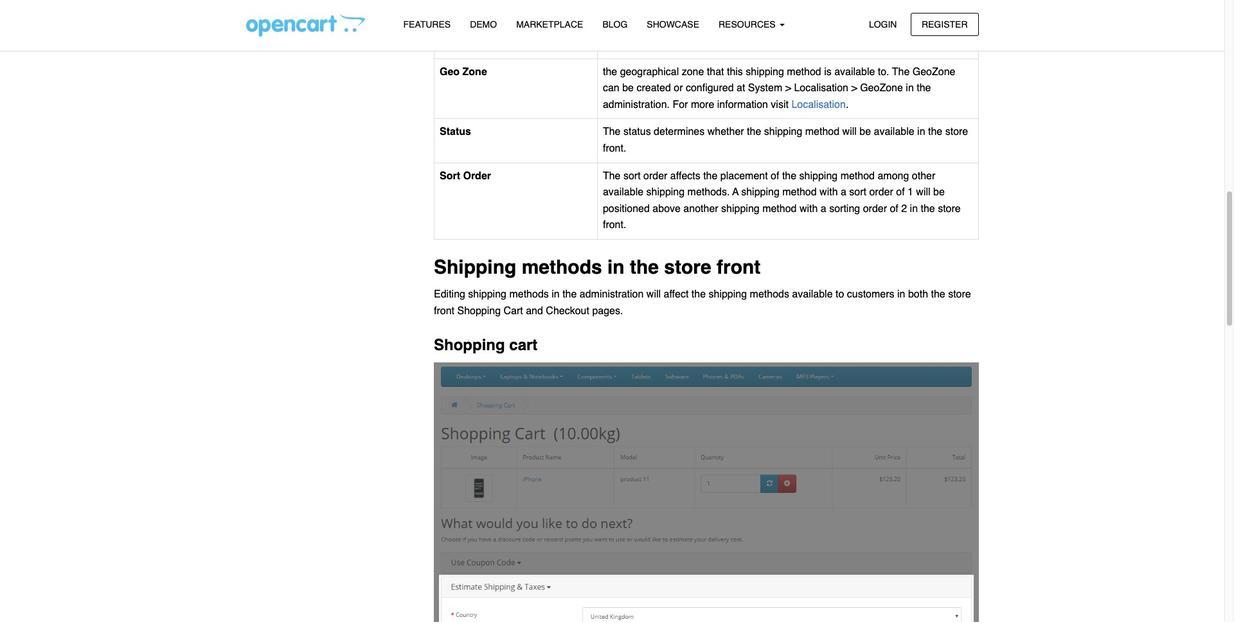 Task type: describe. For each thing, give the bounding box(es) containing it.
method up sorting
[[841, 170, 875, 182]]

2
[[902, 203, 908, 215]]

shipping down shipping
[[468, 289, 507, 301]]

the inside the geographical zone that this shipping method is available to. the geozone can be created or configured at system > localisation > geozone in the administration. for more information visit
[[893, 66, 910, 78]]

will inside the editing shipping methods in the administration will affect the shipping methods available to customers in both the store front shopping cart and checkout pages.
[[647, 289, 661, 301]]

at
[[737, 82, 746, 94]]

2 vertical spatial of
[[890, 203, 899, 215]]

1 > from the left
[[786, 82, 792, 94]]

geographical
[[620, 66, 679, 78]]

marketplace link
[[507, 14, 593, 36]]

be inside the geographical zone that this shipping method is available to. the geozone can be created or configured at system > localisation > geozone in the administration. for more information visit
[[623, 82, 634, 94]]

above
[[653, 203, 681, 215]]

in inside the sort order affects the placement of the shipping method among other available shipping methods. a shipping method with a sort order of 1 will be positioned above another shipping method with a sorting order of 2 in the store front.
[[910, 203, 918, 215]]

information
[[718, 99, 768, 110]]

and
[[526, 305, 543, 317]]

shipping inside the geographical zone that this shipping method is available to. the geozone can be created or configured at system > localisation > geozone in the administration. for more information visit
[[746, 66, 785, 78]]

the for store
[[603, 126, 621, 138]]

front inside the editing shipping methods in the administration will affect the shipping methods available to customers in both the store front shopping cart and checkout pages.
[[434, 305, 455, 317]]

in inside the status determines whether the shipping method will be available in the store front.
[[918, 126, 926, 138]]

store inside the sort order affects the placement of the shipping method among other available shipping methods. a shipping method with a sort order of 1 will be positioned above another shipping method with a sorting order of 2 in the store front.
[[938, 203, 961, 215]]

1 vertical spatial of
[[897, 187, 905, 198]]

method inside the status determines whether the shipping method will be available in the store front.
[[806, 126, 840, 138]]

price
[[683, 39, 706, 50]]

be inside the sort order affects the placement of the shipping method among other available shipping methods. a shipping method with a sort order of 1 will be positioned above another shipping method with a sorting order of 2 in the store front.
[[934, 187, 945, 198]]

0 vertical spatial geozone
[[913, 66, 956, 78]]

localisation link
[[792, 99, 846, 110]]

store front - shipping field image
[[434, 363, 979, 623]]

features
[[404, 19, 451, 30]]

method inside the geographical zone that this shipping method is available to. the geozone can be created or configured at system > localisation > geozone in the administration. for more information visit
[[787, 66, 822, 78]]

seleting
[[723, 39, 759, 50]]

shipping left method.
[[781, 39, 819, 50]]

shipping right affect
[[709, 289, 747, 301]]

whether
[[708, 126, 744, 138]]

sorting
[[830, 203, 861, 215]]

zone
[[463, 66, 487, 78]]

a
[[733, 187, 739, 198]]

status
[[624, 126, 651, 138]]

customers
[[847, 289, 895, 301]]

cart
[[510, 336, 538, 354]]

showcase
[[647, 19, 700, 30]]

shopping inside the editing shipping methods in the administration will affect the shipping methods available to customers in both the store front shopping cart and checkout pages.
[[458, 305, 501, 317]]

shipping methods in the store front
[[434, 256, 761, 278]]

is
[[825, 66, 832, 78]]

store inside the editing shipping methods in the administration will affect the shipping methods available to customers in both the store front shopping cart and checkout pages.
[[949, 289, 972, 301]]

for
[[673, 99, 688, 110]]

positioned
[[603, 203, 650, 215]]

1 horizontal spatial this
[[762, 39, 778, 50]]

geo zone
[[440, 66, 487, 78]]

shipping up sorting
[[800, 170, 838, 182]]

minimum
[[639, 39, 680, 50]]

register
[[922, 19, 968, 29]]

1 horizontal spatial with
[[820, 187, 838, 198]]

the sort order affects the placement of the shipping method among other available shipping methods. a shipping method with a sort order of 1 will be positioned above another shipping method with a sorting order of 2 in the store front.
[[603, 170, 961, 231]]

zone
[[682, 66, 704, 78]]

created
[[637, 82, 671, 94]]

both
[[909, 289, 929, 301]]

more
[[691, 99, 715, 110]]

showcase link
[[638, 14, 709, 36]]

1
[[908, 187, 914, 198]]

method.
[[822, 39, 859, 50]]

method down placement
[[763, 203, 797, 215]]

0 vertical spatial front
[[717, 256, 761, 278]]

2 vertical spatial order
[[863, 203, 888, 215]]

marketplace
[[517, 19, 584, 30]]

store inside the status determines whether the shipping method will be available in the store front.
[[946, 126, 969, 138]]

1 vertical spatial with
[[800, 203, 818, 215]]

will inside the sort order affects the placement of the shipping method among other available shipping methods. a shipping method with a sort order of 1 will be positioned above another shipping method with a sorting order of 2 in the store front.
[[917, 187, 931, 198]]



Task type: vqa. For each thing, say whether or not it's contained in the screenshot.
right same
no



Task type: locate. For each thing, give the bounding box(es) containing it.
blog
[[603, 19, 628, 30]]

login link
[[859, 13, 908, 36]]

order down among
[[870, 187, 894, 198]]

determines
[[654, 126, 705, 138]]

2 vertical spatial will
[[647, 289, 661, 301]]

will left affect
[[647, 289, 661, 301]]

front.
[[603, 143, 627, 154], [603, 220, 627, 231]]

another
[[684, 203, 719, 215]]

order
[[463, 170, 491, 182]]

geo
[[440, 66, 460, 78]]

0 vertical spatial this
[[762, 39, 778, 50]]

shopping left cart
[[434, 336, 505, 354]]

administration
[[580, 289, 644, 301]]

placement
[[721, 170, 768, 182]]

1 horizontal spatial >
[[852, 82, 858, 94]]

0 vertical spatial front.
[[603, 143, 627, 154]]

0 horizontal spatial this
[[727, 66, 743, 78]]

the geographical zone that this shipping method is available to. the geozone can be created or configured at system > localisation > geozone in the administration. for more information visit
[[603, 66, 956, 110]]

0 horizontal spatial >
[[786, 82, 792, 94]]

can
[[603, 82, 620, 94]]

a left sorting
[[821, 203, 827, 215]]

the inside the status determines whether the shipping method will be available in the store front.
[[603, 126, 621, 138]]

available left to
[[793, 289, 833, 301]]

sort order
[[440, 170, 491, 182]]

sort up sorting
[[850, 187, 867, 198]]

1 vertical spatial localisation
[[792, 99, 846, 110]]

0 vertical spatial the
[[893, 66, 910, 78]]

available
[[835, 66, 876, 78], [874, 126, 915, 138], [603, 187, 644, 198], [793, 289, 833, 301]]

1 horizontal spatial a
[[841, 187, 847, 198]]

opencart - open source shopping cart solution image
[[246, 14, 365, 37]]

method down localisation .
[[806, 126, 840, 138]]

geozone down "register" link
[[913, 66, 956, 78]]

0 vertical spatial sort
[[624, 170, 641, 182]]

shopping
[[458, 305, 501, 317], [434, 336, 505, 354]]

of left the 1
[[897, 187, 905, 198]]

will right the 1
[[917, 187, 931, 198]]

of right placement
[[771, 170, 780, 182]]

1 vertical spatial geozone
[[861, 82, 904, 94]]

be inside the status determines whether the shipping method will be available in the store front.
[[860, 126, 871, 138]]

available up positioned
[[603, 187, 644, 198]]

the left 'status'
[[603, 126, 621, 138]]

pages.
[[593, 305, 623, 317]]

1 vertical spatial will
[[917, 187, 931, 198]]

shipping
[[434, 256, 517, 278]]

the right to.
[[893, 66, 910, 78]]

>
[[786, 82, 792, 94], [852, 82, 858, 94]]

will down .
[[843, 126, 857, 138]]

be
[[623, 82, 634, 94], [860, 126, 871, 138], [934, 187, 945, 198]]

0 vertical spatial shopping
[[458, 305, 501, 317]]

shipping down visit
[[765, 126, 803, 138]]

2 horizontal spatial will
[[917, 187, 931, 198]]

1 vertical spatial this
[[727, 66, 743, 78]]

1 horizontal spatial sort
[[850, 187, 867, 198]]

checkout
[[546, 305, 590, 317]]

will inside the status determines whether the shipping method will be available in the store front.
[[843, 126, 857, 138]]

1 horizontal spatial front
[[717, 256, 761, 278]]

front. down 'status'
[[603, 143, 627, 154]]

this inside the geographical zone that this shipping method is available to. the geozone can be created or configured at system > localisation > geozone in the administration. for more information visit
[[727, 66, 743, 78]]

0 vertical spatial of
[[771, 170, 780, 182]]

1 vertical spatial front
[[434, 305, 455, 317]]

available inside the status determines whether the shipping method will be available in the store front.
[[874, 126, 915, 138]]

1 front. from the top
[[603, 143, 627, 154]]

login
[[869, 19, 897, 29]]

sort
[[440, 170, 460, 182]]

2 > from the left
[[852, 82, 858, 94]]

localisation .
[[792, 99, 849, 110]]

to
[[836, 289, 845, 301]]

1 horizontal spatial will
[[843, 126, 857, 138]]

front. inside the sort order affects the placement of the shipping method among other available shipping methods. a shipping method with a sort order of 1 will be positioned above another shipping method with a sorting order of 2 in the store front.
[[603, 220, 627, 231]]

1 vertical spatial front.
[[603, 220, 627, 231]]

cart
[[504, 305, 523, 317]]

0 horizontal spatial with
[[800, 203, 818, 215]]

0 horizontal spatial a
[[821, 203, 827, 215]]

register link
[[911, 13, 979, 36]]

0 horizontal spatial will
[[647, 289, 661, 301]]

demo
[[470, 19, 497, 30]]

available right is
[[835, 66, 876, 78]]

administration.
[[603, 99, 670, 110]]

localisation inside the geographical zone that this shipping method is available to. the geozone can be created or configured at system > localisation > geozone in the administration. for more information visit
[[795, 82, 849, 94]]

editing
[[434, 289, 466, 301]]

1 vertical spatial the
[[603, 126, 621, 138]]

geozone down to.
[[861, 82, 904, 94]]

available inside the editing shipping methods in the administration will affect the shipping methods available to customers in both the store front shopping cart and checkout pages.
[[793, 289, 833, 301]]

available inside the sort order affects the placement of the shipping method among other available shipping methods. a shipping method with a sort order of 1 will be positioned above another shipping method with a sorting order of 2 in the store front.
[[603, 187, 644, 198]]

1 horizontal spatial geozone
[[913, 66, 956, 78]]

localisation
[[795, 82, 849, 94], [792, 99, 846, 110]]

2 vertical spatial be
[[934, 187, 945, 198]]

available up among
[[874, 126, 915, 138]]

with left sorting
[[800, 203, 818, 215]]

order left 2
[[863, 203, 888, 215]]

shipping
[[781, 39, 819, 50], [746, 66, 785, 78], [765, 126, 803, 138], [800, 170, 838, 182], [647, 187, 685, 198], [742, 187, 780, 198], [722, 203, 760, 215], [468, 289, 507, 301], [709, 289, 747, 301]]

shopping cart
[[434, 336, 538, 354]]

front down editing
[[434, 305, 455, 317]]

method left is
[[787, 66, 822, 78]]

editing shipping methods in the administration will affect the shipping methods available to customers in both the store front shopping cart and checkout pages.
[[434, 289, 972, 317]]

methods.
[[688, 187, 730, 198]]

shipping up the 'above'
[[647, 187, 685, 198]]

this
[[762, 39, 778, 50], [727, 66, 743, 78]]

order
[[644, 170, 668, 182], [870, 187, 894, 198], [863, 203, 888, 215]]

front. down positioned
[[603, 220, 627, 231]]

blog link
[[593, 14, 638, 36]]

system
[[749, 82, 783, 94]]

1 horizontal spatial be
[[860, 126, 871, 138]]

the inside the sort order affects the placement of the shipping method among other available shipping methods. a shipping method with a sort order of 1 will be positioned above another shipping method with a sorting order of 2 in the store front.
[[603, 170, 621, 182]]

resources link
[[709, 14, 795, 36]]

available inside the geographical zone that this shipping method is available to. the geozone can be created or configured at system > localisation > geozone in the administration. for more information visit
[[835, 66, 876, 78]]

0 vertical spatial order
[[644, 170, 668, 182]]

the for available
[[603, 170, 621, 182]]

of left 2
[[890, 203, 899, 215]]

0 vertical spatial with
[[820, 187, 838, 198]]

or
[[674, 82, 683, 94]]

shopping down editing
[[458, 305, 501, 317]]

geozone
[[913, 66, 956, 78], [861, 82, 904, 94]]

front
[[717, 256, 761, 278], [434, 305, 455, 317]]

1 vertical spatial shopping
[[434, 336, 505, 354]]

localisation down is
[[792, 99, 846, 110]]

configured
[[686, 82, 734, 94]]

front. inside the status determines whether the shipping method will be available in the store front.
[[603, 143, 627, 154]]

set the minimum price for seleting this shipping method.
[[603, 39, 859, 50]]

a up sorting
[[841, 187, 847, 198]]

0 vertical spatial localisation
[[795, 82, 849, 94]]

order left the affects
[[644, 170, 668, 182]]

shipping inside the status determines whether the shipping method will be available in the store front.
[[765, 126, 803, 138]]

affect
[[664, 289, 689, 301]]

0 horizontal spatial sort
[[624, 170, 641, 182]]

.
[[846, 99, 849, 110]]

in inside the geographical zone that this shipping method is available to. the geozone can be created or configured at system > localisation > geozone in the administration. for more information visit
[[906, 82, 914, 94]]

features link
[[394, 14, 461, 36]]

2 front. from the top
[[603, 220, 627, 231]]

to.
[[878, 66, 890, 78]]

sort
[[624, 170, 641, 182], [850, 187, 867, 198]]

other
[[912, 170, 936, 182]]

1 vertical spatial a
[[821, 203, 827, 215]]

status
[[440, 126, 471, 138]]

0 vertical spatial will
[[843, 126, 857, 138]]

shipping down placement
[[742, 187, 780, 198]]

the up positioned
[[603, 170, 621, 182]]

a
[[841, 187, 847, 198], [821, 203, 827, 215]]

0 vertical spatial a
[[841, 187, 847, 198]]

resources
[[719, 19, 779, 30]]

with
[[820, 187, 838, 198], [800, 203, 818, 215]]

set
[[603, 39, 619, 50]]

1 vertical spatial be
[[860, 126, 871, 138]]

shipping up system
[[746, 66, 785, 78]]

method down the status determines whether the shipping method will be available in the store front.
[[783, 187, 817, 198]]

total
[[440, 39, 464, 50]]

this up at
[[727, 66, 743, 78]]

in
[[906, 82, 914, 94], [918, 126, 926, 138], [910, 203, 918, 215], [608, 256, 625, 278], [552, 289, 560, 301], [898, 289, 906, 301]]

that
[[707, 66, 725, 78]]

store
[[946, 126, 969, 138], [938, 203, 961, 215], [665, 256, 712, 278], [949, 289, 972, 301]]

with up sorting
[[820, 187, 838, 198]]

front up the editing shipping methods in the administration will affect the shipping methods available to customers in both the store front shopping cart and checkout pages.
[[717, 256, 761, 278]]

among
[[878, 170, 910, 182]]

the
[[893, 66, 910, 78], [603, 126, 621, 138], [603, 170, 621, 182]]

visit
[[771, 99, 789, 110]]

the
[[622, 39, 636, 50], [603, 66, 618, 78], [917, 82, 932, 94], [747, 126, 762, 138], [929, 126, 943, 138], [704, 170, 718, 182], [783, 170, 797, 182], [921, 203, 936, 215], [630, 256, 659, 278], [563, 289, 577, 301], [692, 289, 706, 301], [932, 289, 946, 301]]

the status determines whether the shipping method will be available in the store front.
[[603, 126, 969, 154]]

1 vertical spatial order
[[870, 187, 894, 198]]

affects
[[671, 170, 701, 182]]

shipping down a
[[722, 203, 760, 215]]

this down 'resources' link
[[762, 39, 778, 50]]

methods
[[522, 256, 602, 278], [510, 289, 549, 301], [750, 289, 790, 301]]

1 vertical spatial sort
[[850, 187, 867, 198]]

2 horizontal spatial be
[[934, 187, 945, 198]]

will
[[843, 126, 857, 138], [917, 187, 931, 198], [647, 289, 661, 301]]

localisation up localisation .
[[795, 82, 849, 94]]

for
[[708, 39, 720, 50]]

sort up positioned
[[624, 170, 641, 182]]

2 vertical spatial the
[[603, 170, 621, 182]]

0 horizontal spatial be
[[623, 82, 634, 94]]

0 horizontal spatial front
[[434, 305, 455, 317]]

method
[[787, 66, 822, 78], [806, 126, 840, 138], [841, 170, 875, 182], [783, 187, 817, 198], [763, 203, 797, 215]]

0 vertical spatial be
[[623, 82, 634, 94]]

demo link
[[461, 14, 507, 36]]

0 horizontal spatial geozone
[[861, 82, 904, 94]]



